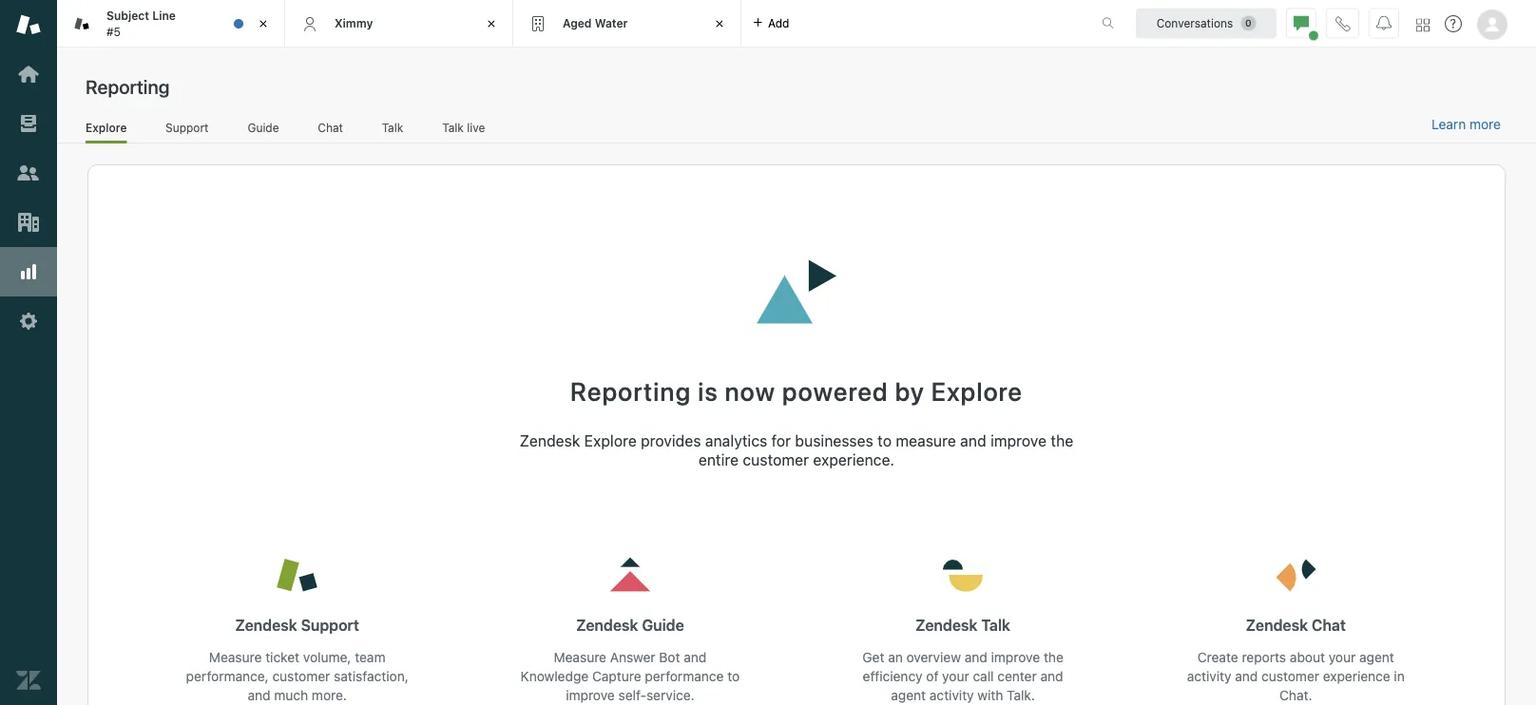 Task type: describe. For each thing, give the bounding box(es) containing it.
zendesk chat
[[1247, 616, 1346, 634]]

add
[[768, 17, 790, 30]]

subject line #5
[[107, 9, 176, 38]]

get help image
[[1446, 15, 1463, 32]]

center
[[998, 669, 1037, 684]]

button displays agent's chat status as online. image
[[1294, 16, 1310, 31]]

now
[[725, 376, 776, 406]]

customer inside create reports about your agent activity and customer experience in chat.
[[1262, 669, 1320, 684]]

your inside the get an overview and improve the efficiency of your call center and agent activity with talk.
[[943, 669, 970, 684]]

tab containing subject line
[[57, 0, 285, 48]]

improve inside the get an overview and improve the efficiency of your call center and agent activity with talk.
[[992, 650, 1041, 665]]

of
[[927, 669, 939, 684]]

and inside measure answer bot and knowledge capture performance to improve self-service.
[[684, 650, 707, 665]]

support inside 'link'
[[165, 121, 209, 134]]

0 vertical spatial guide
[[248, 121, 279, 134]]

zendesk talk
[[916, 616, 1011, 634]]

talk live
[[442, 121, 485, 134]]

experience
[[1324, 669, 1391, 684]]

ximmy
[[335, 16, 373, 30]]

get an overview and improve the efficiency of your call center and agent activity with talk.
[[863, 650, 1064, 703]]

reporting image
[[16, 260, 41, 284]]

learn more link
[[1432, 116, 1502, 133]]

capture
[[592, 669, 642, 684]]

agent inside the get an overview and improve the efficiency of your call center and agent activity with talk.
[[891, 688, 926, 703]]

line
[[152, 9, 176, 22]]

0 vertical spatial explore
[[86, 121, 127, 134]]

to inside zendesk explore provides analytics for businesses to measure and improve the entire customer experience.
[[878, 432, 892, 450]]

much
[[274, 688, 308, 703]]

overview
[[907, 650, 961, 665]]

activity inside the get an overview and improve the efficiency of your call center and agent activity with talk.
[[930, 688, 974, 703]]

more.
[[312, 688, 347, 703]]

chat.
[[1280, 688, 1313, 703]]

measure answer bot and knowledge capture performance to improve self-service.
[[521, 650, 740, 703]]

volume,
[[303, 650, 351, 665]]

is
[[698, 376, 719, 406]]

explore inside zendesk explore provides analytics for businesses to measure and improve the entire customer experience.
[[585, 432, 637, 450]]

support link
[[165, 120, 209, 141]]

reporting for reporting
[[86, 75, 170, 97]]

zendesk support image
[[16, 12, 41, 37]]

experience.
[[814, 451, 895, 469]]

aged water tab
[[514, 0, 742, 48]]

self-
[[619, 688, 647, 703]]

performance
[[645, 669, 724, 684]]

zendesk products image
[[1417, 19, 1430, 32]]

an
[[888, 650, 903, 665]]

reports
[[1242, 650, 1287, 665]]

customers image
[[16, 161, 41, 185]]

zendesk for zendesk explore provides analytics for businesses to measure and improve the entire customer experience.
[[520, 432, 581, 450]]

knowledge
[[521, 669, 589, 684]]

get
[[863, 650, 885, 665]]

water
[[595, 16, 628, 30]]

zendesk for zendesk support
[[235, 616, 297, 634]]

and inside zendesk explore provides analytics for businesses to measure and improve the entire customer experience.
[[961, 432, 987, 450]]

learn more
[[1432, 117, 1502, 132]]

zendesk explore provides analytics for businesses to measure and improve the entire customer experience.
[[520, 432, 1074, 469]]

to inside measure answer bot and knowledge capture performance to improve self-service.
[[728, 669, 740, 684]]

talk link
[[382, 120, 404, 141]]

service.
[[647, 688, 695, 703]]

close image
[[254, 14, 273, 33]]

guide link
[[247, 120, 280, 141]]

by
[[895, 376, 925, 406]]

1 horizontal spatial support
[[301, 616, 359, 634]]

1 vertical spatial explore
[[932, 376, 1023, 406]]

zendesk support
[[235, 616, 359, 634]]

your inside create reports about your agent activity and customer experience in chat.
[[1329, 650, 1356, 665]]

get started image
[[16, 62, 41, 87]]

chat link
[[318, 120, 344, 141]]

zendesk for zendesk talk
[[916, 616, 978, 634]]

aged water
[[563, 16, 628, 30]]

efficiency
[[863, 669, 923, 684]]

0 vertical spatial chat
[[318, 121, 343, 134]]

1 horizontal spatial chat
[[1312, 616, 1346, 634]]

measure for zendesk support
[[209, 650, 262, 665]]

create
[[1198, 650, 1239, 665]]

and inside measure ticket volume, team performance, customer satisfaction, and much more.
[[248, 688, 271, 703]]



Task type: vqa. For each thing, say whether or not it's contained in the screenshot.


Task type: locate. For each thing, give the bounding box(es) containing it.
1 horizontal spatial measure
[[554, 650, 607, 665]]

explore right the views icon
[[86, 121, 127, 134]]

talk
[[382, 121, 403, 134], [442, 121, 464, 134], [982, 616, 1011, 634]]

talk.
[[1007, 688, 1036, 703]]

1 vertical spatial support
[[301, 616, 359, 634]]

0 vertical spatial to
[[878, 432, 892, 450]]

more
[[1470, 117, 1502, 132]]

zendesk for zendesk chat
[[1247, 616, 1309, 634]]

zendesk for zendesk guide
[[576, 616, 639, 634]]

to up experience.
[[878, 432, 892, 450]]

your
[[1329, 650, 1356, 665], [943, 669, 970, 684]]

the
[[1051, 432, 1074, 450], [1044, 650, 1064, 665]]

2 horizontal spatial customer
[[1262, 669, 1320, 684]]

0 vertical spatial activity
[[1188, 669, 1232, 684]]

notifications image
[[1377, 16, 1392, 31]]

conversations button
[[1136, 8, 1277, 39]]

support
[[165, 121, 209, 134], [301, 616, 359, 634]]

bot
[[659, 650, 680, 665]]

1 vertical spatial to
[[728, 669, 740, 684]]

and right center at the right
[[1041, 669, 1064, 684]]

measure inside measure ticket volume, team performance, customer satisfaction, and much more.
[[209, 650, 262, 665]]

the inside the get an overview and improve the efficiency of your call center and agent activity with talk.
[[1044, 650, 1064, 665]]

and up the performance
[[684, 650, 707, 665]]

tab
[[57, 0, 285, 48]]

reporting up explore link
[[86, 75, 170, 97]]

2 measure from the left
[[554, 650, 607, 665]]

chat left talk link
[[318, 121, 343, 134]]

0 vertical spatial reporting
[[86, 75, 170, 97]]

talk for talk live
[[442, 121, 464, 134]]

activity down create
[[1188, 669, 1232, 684]]

#5
[[107, 25, 121, 38]]

agent inside create reports about your agent activity and customer experience in chat.
[[1360, 650, 1395, 665]]

1 horizontal spatial activity
[[1188, 669, 1232, 684]]

1 vertical spatial activity
[[930, 688, 974, 703]]

2 close image from the left
[[710, 14, 729, 33]]

for
[[772, 432, 791, 450]]

1 horizontal spatial customer
[[743, 451, 809, 469]]

live
[[467, 121, 485, 134]]

measure up knowledge
[[554, 650, 607, 665]]

1 horizontal spatial explore
[[585, 432, 637, 450]]

agent
[[1360, 650, 1395, 665], [891, 688, 926, 703]]

0 horizontal spatial support
[[165, 121, 209, 134]]

improve right measure
[[991, 432, 1047, 450]]

0 horizontal spatial talk
[[382, 121, 403, 134]]

close image inside aged water tab
[[710, 14, 729, 33]]

0 horizontal spatial reporting
[[86, 75, 170, 97]]

1 close image from the left
[[482, 14, 501, 33]]

the inside zendesk explore provides analytics for businesses to measure and improve the entire customer experience.
[[1051, 432, 1074, 450]]

conversations
[[1157, 17, 1234, 30]]

team
[[355, 650, 386, 665]]

zendesk image
[[16, 669, 41, 693]]

call
[[973, 669, 994, 684]]

0 horizontal spatial measure
[[209, 650, 262, 665]]

0 vertical spatial the
[[1051, 432, 1074, 450]]

improve up center at the right
[[992, 650, 1041, 665]]

improve down capture
[[566, 688, 615, 703]]

reporting for reporting is now powered by explore
[[571, 376, 692, 406]]

talk for talk
[[382, 121, 403, 134]]

entire
[[699, 451, 739, 469]]

activity inside create reports about your agent activity and customer experience in chat.
[[1188, 669, 1232, 684]]

aged
[[563, 16, 592, 30]]

2 vertical spatial improve
[[566, 688, 615, 703]]

analytics
[[706, 432, 768, 450]]

1 horizontal spatial to
[[878, 432, 892, 450]]

measure ticket volume, team performance, customer satisfaction, and much more.
[[186, 650, 409, 703]]

measure
[[896, 432, 957, 450]]

satisfaction,
[[334, 669, 409, 684]]

0 vertical spatial your
[[1329, 650, 1356, 665]]

agent down the efficiency
[[891, 688, 926, 703]]

0 horizontal spatial customer
[[272, 669, 330, 684]]

create reports about your agent activity and customer experience in chat.
[[1188, 650, 1405, 703]]

reporting is now powered by explore
[[571, 376, 1023, 406]]

1 vertical spatial chat
[[1312, 616, 1346, 634]]

2 horizontal spatial explore
[[932, 376, 1023, 406]]

talk live link
[[442, 120, 486, 141]]

customer up much
[[272, 669, 330, 684]]

explore left provides
[[585, 432, 637, 450]]

talk right chat link
[[382, 121, 403, 134]]

in
[[1395, 669, 1405, 684]]

close image for aged water
[[710, 14, 729, 33]]

organizations image
[[16, 210, 41, 235]]

2 horizontal spatial talk
[[982, 616, 1011, 634]]

0 vertical spatial agent
[[1360, 650, 1395, 665]]

agent up experience
[[1360, 650, 1395, 665]]

performance,
[[186, 669, 269, 684]]

guide left chat link
[[248, 121, 279, 134]]

1 horizontal spatial your
[[1329, 650, 1356, 665]]

measure up performance,
[[209, 650, 262, 665]]

1 horizontal spatial talk
[[442, 121, 464, 134]]

and
[[961, 432, 987, 450], [684, 650, 707, 665], [965, 650, 988, 665], [1041, 669, 1064, 684], [1236, 669, 1259, 684], [248, 688, 271, 703]]

1 horizontal spatial guide
[[642, 616, 684, 634]]

1 vertical spatial improve
[[992, 650, 1041, 665]]

and down the reports
[[1236, 669, 1259, 684]]

learn
[[1432, 117, 1467, 132]]

customer up chat.
[[1262, 669, 1320, 684]]

improve inside zendesk explore provides analytics for businesses to measure and improve the entire customer experience.
[[991, 432, 1047, 450]]

close image left aged
[[482, 14, 501, 33]]

activity
[[1188, 669, 1232, 684], [930, 688, 974, 703]]

support left guide link
[[165, 121, 209, 134]]

guide up bot
[[642, 616, 684, 634]]

1 horizontal spatial agent
[[1360, 650, 1395, 665]]

0 horizontal spatial your
[[943, 669, 970, 684]]

reporting
[[86, 75, 170, 97], [571, 376, 692, 406]]

support up volume,
[[301, 616, 359, 634]]

0 horizontal spatial to
[[728, 669, 740, 684]]

activity down of
[[930, 688, 974, 703]]

to
[[878, 432, 892, 450], [728, 669, 740, 684]]

0 horizontal spatial activity
[[930, 688, 974, 703]]

0 horizontal spatial chat
[[318, 121, 343, 134]]

to right the performance
[[728, 669, 740, 684]]

close image for ximmy
[[482, 14, 501, 33]]

2 vertical spatial explore
[[585, 432, 637, 450]]

1 vertical spatial reporting
[[571, 376, 692, 406]]

customer down for
[[743, 451, 809, 469]]

zendesk inside zendesk explore provides analytics for businesses to measure and improve the entire customer experience.
[[520, 432, 581, 450]]

1 horizontal spatial reporting
[[571, 376, 692, 406]]

answer
[[610, 650, 656, 665]]

0 horizontal spatial guide
[[248, 121, 279, 134]]

add button
[[742, 0, 801, 47]]

admin image
[[16, 309, 41, 334]]

explore right by
[[932, 376, 1023, 406]]

zendesk
[[520, 432, 581, 450], [235, 616, 297, 634], [576, 616, 639, 634], [916, 616, 978, 634], [1247, 616, 1309, 634]]

powered
[[783, 376, 889, 406]]

customer inside zendesk explore provides analytics for businesses to measure and improve the entire customer experience.
[[743, 451, 809, 469]]

explore link
[[86, 120, 127, 144]]

1 vertical spatial your
[[943, 669, 970, 684]]

talk up call
[[982, 616, 1011, 634]]

0 horizontal spatial agent
[[891, 688, 926, 703]]

your right of
[[943, 669, 970, 684]]

1 vertical spatial agent
[[891, 688, 926, 703]]

your up experience
[[1329, 650, 1356, 665]]

with
[[978, 688, 1004, 703]]

and left much
[[248, 688, 271, 703]]

0 vertical spatial improve
[[991, 432, 1047, 450]]

ximmy tab
[[285, 0, 514, 48]]

and inside create reports about your agent activity and customer experience in chat.
[[1236, 669, 1259, 684]]

measure inside measure answer bot and knowledge capture performance to improve self-service.
[[554, 650, 607, 665]]

close image
[[482, 14, 501, 33], [710, 14, 729, 33]]

and up call
[[965, 650, 988, 665]]

1 vertical spatial the
[[1044, 650, 1064, 665]]

0 vertical spatial support
[[165, 121, 209, 134]]

views image
[[16, 111, 41, 136]]

measure
[[209, 650, 262, 665], [554, 650, 607, 665]]

close image left add popup button
[[710, 14, 729, 33]]

businesses
[[795, 432, 874, 450]]

customer inside measure ticket volume, team performance, customer satisfaction, and much more.
[[272, 669, 330, 684]]

chat up about
[[1312, 616, 1346, 634]]

improve inside measure answer bot and knowledge capture performance to improve self-service.
[[566, 688, 615, 703]]

close image inside ximmy tab
[[482, 14, 501, 33]]

talk left live
[[442, 121, 464, 134]]

explore
[[86, 121, 127, 134], [932, 376, 1023, 406], [585, 432, 637, 450]]

tabs tab list
[[57, 0, 1082, 48]]

1 measure from the left
[[209, 650, 262, 665]]

improve
[[991, 432, 1047, 450], [992, 650, 1041, 665], [566, 688, 615, 703]]

and right measure
[[961, 432, 987, 450]]

1 vertical spatial guide
[[642, 616, 684, 634]]

ticket
[[266, 650, 300, 665]]

zendesk guide
[[576, 616, 684, 634]]

subject
[[107, 9, 149, 22]]

reporting up provides
[[571, 376, 692, 406]]

1 horizontal spatial close image
[[710, 14, 729, 33]]

customer
[[743, 451, 809, 469], [272, 669, 330, 684], [1262, 669, 1320, 684]]

about
[[1290, 650, 1326, 665]]

0 horizontal spatial explore
[[86, 121, 127, 134]]

chat
[[318, 121, 343, 134], [1312, 616, 1346, 634]]

0 horizontal spatial close image
[[482, 14, 501, 33]]

provides
[[641, 432, 701, 450]]

main element
[[0, 0, 57, 706]]

guide
[[248, 121, 279, 134], [642, 616, 684, 634]]

measure for zendesk guide
[[554, 650, 607, 665]]



